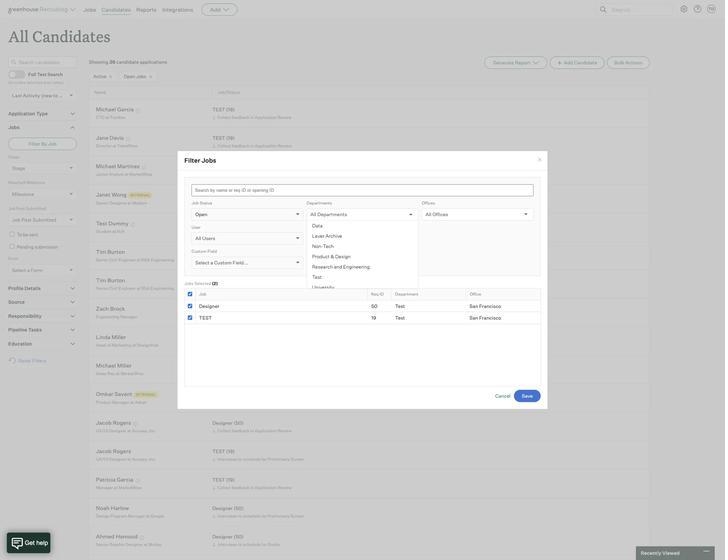 Task type: locate. For each thing, give the bounding box(es) containing it.
0 vertical spatial miller
[[112, 334, 126, 341]]

tim for test
[[96, 277, 106, 284]]

1 san francisco from the top
[[470, 303, 502, 309]]

add inside popup button
[[210, 6, 221, 13]]

michael for michael martinez
[[96, 163, 116, 170]]

5 in from the top
[[251, 429, 254, 434]]

internal up modern
[[130, 193, 150, 198]]

civil for designer (50)
[[109, 258, 118, 263]]

senior down student
[[96, 258, 109, 263]]

reset filters
[[19, 358, 46, 364]]

1 michael from the top
[[96, 106, 116, 113]]

1 engineer from the top
[[119, 258, 136, 263]]

product
[[313, 254, 330, 260], [96, 400, 111, 405]]

marketwise down michael miller 'link'
[[121, 372, 144, 377]]

interviews inside designer (50) interviews to schedule for onsite
[[218, 543, 238, 548]]

san francisco for 50
[[470, 303, 502, 309]]

1 vertical spatial interviews
[[218, 514, 238, 519]]

submitted
[[26, 206, 46, 211], [33, 217, 56, 223]]

to inside designer (50) interviews to schedule for preliminary screen
[[239, 514, 242, 519]]

jacob rogers link up ux/ui designer at anyway, inc. at the bottom of the page
[[96, 420, 131, 428]]

2 rogers from the top
[[113, 449, 131, 455]]

1 (19) from the top
[[226, 107, 235, 113]]

1 vertical spatial civil
[[109, 286, 118, 291]]

ahmed hamoud
[[96, 534, 138, 541]]

miller inside linda miller head of marketing at designhub
[[112, 334, 126, 341]]

review for jacob rogers
[[278, 429, 292, 434]]

3 (19) from the top
[[226, 164, 235, 170]]

test (19) for junior analyst at marketwise
[[213, 164, 235, 170]]

(50) inside designer (50) interviews to schedule for onsite
[[234, 535, 244, 540]]

application for cto at foodies
[[255, 115, 277, 120]]

test dummy link
[[96, 220, 129, 228]]

1 rsa from the top
[[142, 258, 150, 263]]

0 vertical spatial preliminary
[[268, 457, 290, 462]]

1 vertical spatial form
[[31, 267, 43, 273]]

application for senior civil engineer at rsa engineering
[[255, 258, 277, 263]]

1 screen from the top
[[291, 457, 304, 462]]

form down the pending submission option
[[8, 256, 18, 261]]

1 vertical spatial michael
[[96, 163, 116, 170]]

0 vertical spatial inc.
[[149, 429, 156, 434]]

and down &
[[334, 264, 343, 270]]

1 test (19) collect feedback in application review from the top
[[213, 107, 292, 120]]

0 vertical spatial civil
[[109, 258, 118, 263]]

7 (19) from the top
[[226, 478, 235, 484]]

3 (50) from the top
[[234, 421, 244, 427]]

candidate reports are now available! apply filters and select "view in app" element
[[485, 57, 548, 69]]

6 collect from the top
[[218, 486, 231, 491]]

0 vertical spatial rsa
[[142, 258, 150, 263]]

0 vertical spatial form
[[8, 256, 18, 261]]

designer inside designer (50) interviews to schedule for onsite
[[213, 535, 233, 540]]

1 tim burton senior civil engineer at rsa engineering from the top
[[96, 249, 174, 263]]

jane
[[96, 135, 109, 141]]

jacob up ux/ui designer at anyway, inc. at the bottom of the page
[[96, 420, 112, 427]]

ux/ui up patricia
[[96, 457, 108, 462]]

michael up the "junior" on the top
[[96, 163, 116, 170]]

1 vertical spatial san francisco
[[470, 315, 502, 321]]

candidates down jobs link
[[32, 26, 111, 46]]

None field
[[311, 209, 313, 220]]

1 vertical spatial stage
[[12, 165, 25, 171]]

patricia garcia has been in application review for more than 5 days image
[[135, 480, 141, 484]]

preliminary inside test (19) interviews to schedule for preliminary screen
[[268, 457, 290, 462]]

0 horizontal spatial form
[[8, 256, 18, 261]]

a inside filter jobs dialog
[[211, 260, 213, 266]]

jacob inside the jacob rogers ux/ui designer at anyway, inc.
[[96, 449, 112, 455]]

1 preliminary from the top
[[268, 457, 290, 462]]

1 vertical spatial preliminary
[[268, 514, 290, 519]]

schedule inside the test (19) interview to schedule for holding tank
[[241, 286, 259, 291]]

a for custom
[[211, 260, 213, 266]]

2 jacob from the top
[[96, 449, 112, 455]]

td button
[[707, 3, 718, 14]]

miller for michael miller
[[117, 363, 132, 370]]

filter for filter jobs
[[185, 157, 201, 164]]

2 collect from the top
[[218, 143, 231, 149]]

product manager at adept
[[96, 400, 147, 405]]

36
[[109, 59, 116, 65]]

custom down 'field'
[[214, 260, 232, 266]]

job post submitted down reached milestone element
[[8, 206, 46, 211]]

1 collect feedback in application review link from the top
[[212, 114, 294, 121]]

departments up all departments
[[307, 201, 333, 206]]

2 san from the top
[[470, 315, 479, 321]]

anyway, down 'jacob rogers has been in application review for more than 5 days' icon
[[132, 429, 148, 434]]

0 vertical spatial select
[[196, 260, 210, 266]]

select inside form "element"
[[12, 267, 26, 273]]

1 vertical spatial francisco
[[480, 315, 502, 321]]

1 vertical spatial submitted
[[33, 217, 56, 223]]

travelnow
[[117, 143, 138, 149]]

1 vertical spatial test (19)
[[213, 306, 235, 312]]

for for burton
[[260, 286, 265, 291]]

reached
[[8, 180, 25, 185]]

1 vertical spatial rogers
[[113, 449, 131, 455]]

2 feedback from the top
[[232, 143, 250, 149]]

manager down patricia
[[96, 486, 113, 491]]

1 burton from the top
[[107, 249, 125, 256]]

1 vertical spatial filter
[[185, 157, 201, 164]]

4 (19) from the top
[[226, 278, 235, 284]]

6 in from the top
[[251, 486, 254, 491]]

2 inc. from the top
[[149, 457, 156, 462]]

manager down brock
[[120, 315, 137, 320]]

1 tim burton link from the top
[[96, 249, 125, 257]]

filter for filter by job
[[28, 141, 40, 147]]

manager right the 'program'
[[128, 514, 145, 519]]

0 vertical spatial test (19) collect feedback in application review
[[213, 107, 292, 120]]

(19) for cto at foodies
[[226, 107, 235, 113]]

senior up zach
[[96, 286, 109, 291]]

0 vertical spatial role
[[332, 225, 340, 230]]

pipeline
[[8, 327, 27, 333]]

schedule for burton
[[241, 286, 259, 291]]

and
[[44, 80, 51, 85], [334, 264, 343, 270]]

5 feedback from the top
[[232, 429, 250, 434]]

1 vertical spatial miller
[[117, 363, 132, 370]]

1 rogers from the top
[[113, 420, 131, 427]]

at inside michael miller sales rep at marketwise
[[116, 372, 120, 377]]

all candidates
[[8, 26, 111, 46]]

ux/ui
[[96, 429, 108, 434], [96, 457, 108, 462]]

all for all offices
[[426, 212, 432, 217]]

designer inside filter jobs dialog
[[199, 303, 220, 309]]

design inside "noah harlow design program manager at google"
[[96, 514, 110, 519]]

tim burton senior civil engineer at rsa engineering up brock
[[96, 277, 174, 291]]

recently viewed
[[642, 551, 681, 557]]

0 vertical spatial add
[[210, 6, 221, 13]]

designer (50) collect feedback in application review up test (19) interviews to schedule for preliminary screen at bottom
[[213, 421, 292, 434]]

2 in from the top
[[251, 143, 254, 149]]

department
[[396, 292, 419, 297]]

0 vertical spatial anyway,
[[132, 429, 148, 434]]

engineering inside option
[[344, 264, 370, 270]]

engineering
[[151, 258, 174, 263], [344, 264, 370, 270], [151, 286, 174, 291], [96, 315, 119, 320]]

name
[[94, 90, 106, 95]]

3 test (19) collect feedback in application review from the top
[[213, 478, 292, 491]]

2 tim from the top
[[96, 277, 106, 284]]

None checkbox
[[188, 304, 192, 309]]

a inside form "element"
[[27, 267, 30, 273]]

university option
[[307, 283, 419, 293]]

to inside test (19) interviews to schedule for preliminary screen
[[239, 457, 242, 462]]

rsa for designer (50)
[[142, 258, 150, 263]]

francisco
[[480, 303, 502, 309], [480, 315, 502, 321]]

test dummy
[[96, 220, 129, 227]]

michael
[[96, 106, 116, 113], [96, 163, 116, 170], [96, 363, 116, 370]]

2 civil from the top
[[109, 286, 118, 291]]

tim burton link for test
[[96, 277, 125, 285]]

francisco for 19
[[480, 315, 502, 321]]

0 horizontal spatial open
[[124, 74, 135, 79]]

0 vertical spatial san
[[470, 303, 479, 309]]

filter inside button
[[28, 141, 40, 147]]

review for patricia garcia
[[278, 486, 292, 491]]

milestone down stage element
[[26, 180, 45, 185]]

hiring
[[307, 225, 319, 230]]

5 collect from the top
[[218, 429, 231, 434]]

1 vertical spatial screen
[[291, 514, 304, 519]]

form up details
[[31, 267, 43, 273]]

feedback for michael garcia
[[232, 115, 250, 120]]

interview
[[218, 286, 236, 291]]

for inside test (19) interviews to schedule for preliminary screen
[[262, 457, 267, 462]]

1 vertical spatial product
[[96, 400, 111, 405]]

garcia up foodies
[[117, 106, 134, 113]]

reached milestone
[[8, 180, 45, 185]]

product & design option
[[307, 252, 419, 262]]

in for michael garcia
[[251, 115, 254, 120]]

6 (19) from the top
[[226, 449, 235, 455]]

open inside filter jobs dialog
[[196, 212, 208, 217]]

active
[[93, 74, 107, 79]]

departments up team
[[318, 212, 347, 217]]

sent
[[29, 232, 38, 238]]

6 feedback from the top
[[232, 486, 250, 491]]

3 interviews from the top
[[218, 543, 238, 548]]

1 vertical spatial marketwise
[[121, 372, 144, 377]]

4 in from the top
[[251, 258, 254, 263]]

1 francisco from the top
[[480, 303, 502, 309]]

zach
[[96, 306, 109, 313]]

google
[[151, 514, 165, 519]]

in
[[251, 115, 254, 120], [251, 143, 254, 149], [251, 229, 254, 234], [251, 258, 254, 263], [251, 429, 254, 434], [251, 486, 254, 491]]

0 vertical spatial francisco
[[480, 303, 502, 309]]

2 screen from the top
[[291, 514, 304, 519]]

1 test (19) from the top
[[213, 164, 235, 170]]

product up research
[[313, 254, 330, 260]]

3 michael from the top
[[96, 363, 116, 370]]

integrations
[[162, 6, 194, 13]]

2 ux/ui from the top
[[96, 457, 108, 462]]

designer (50) collect feedback in application review
[[213, 250, 292, 263], [213, 421, 292, 434]]

offices
[[422, 201, 436, 206], [433, 212, 449, 217]]

1 vertical spatial san
[[470, 315, 479, 321]]

michael miller sales rep at marketwise
[[96, 363, 144, 377]]

select inside filter jobs dialog
[[196, 260, 210, 266]]

1 vertical spatial internal
[[136, 393, 156, 398]]

0 horizontal spatial a
[[27, 267, 30, 273]]

internal up adept
[[136, 393, 156, 398]]

0 vertical spatial open
[[124, 74, 135, 79]]

design down noah in the left bottom of the page
[[96, 514, 110, 519]]

schedule inside designer (50) interviews to schedule for preliminary screen
[[243, 514, 261, 519]]

1 vertical spatial burton
[[107, 277, 125, 284]]

add button
[[202, 3, 238, 16]]

patricia garcia link
[[96, 477, 134, 485]]

1 vertical spatial jacob rogers link
[[96, 449, 131, 456]]

post down the reached on the top of the page
[[16, 206, 25, 211]]

1 review from the top
[[278, 115, 292, 120]]

0 vertical spatial jacob
[[96, 420, 112, 427]]

1 vertical spatial interviews to schedule for preliminary screen link
[[212, 514, 306, 520]]

1 vertical spatial tim burton senior civil engineer at rsa engineering
[[96, 277, 174, 291]]

san francisco
[[470, 303, 502, 309], [470, 315, 502, 321]]

collect for michael garcia
[[218, 115, 231, 120]]

1 vertical spatial select
[[12, 267, 26, 273]]

0 horizontal spatial select
[[12, 267, 26, 273]]

miller up marketing
[[112, 334, 126, 341]]

2 preliminary from the top
[[268, 514, 290, 519]]

rogers inside the jacob rogers ux/ui designer at anyway, inc.
[[113, 449, 131, 455]]

1 vertical spatial jacob
[[96, 449, 112, 455]]

tim up zach
[[96, 277, 106, 284]]

milestone down reached milestone
[[12, 191, 34, 197]]

1 vertical spatial post
[[22, 217, 32, 223]]

custom field
[[192, 249, 217, 254]]

add candidate link
[[551, 57, 605, 69]]

marketwise down patricia garcia has been in application review for more than 5 days icon on the bottom left of the page
[[119, 486, 142, 491]]

designer inside the jacob rogers ux/ui designer at anyway, inc.
[[109, 457, 127, 462]]

tim burton link for designer
[[96, 249, 125, 257]]

civil for test (19)
[[109, 286, 118, 291]]

review for michael garcia
[[278, 115, 292, 120]]

2 test (19) from the top
[[213, 306, 235, 312]]

1 vertical spatial and
[[334, 264, 343, 270]]

to for tim burton
[[236, 286, 240, 291]]

0 vertical spatial jacob rogers link
[[96, 420, 131, 428]]

1 collect from the top
[[218, 115, 231, 120]]

5 (50) from the top
[[234, 535, 244, 540]]

engineer for designer (50)
[[119, 258, 136, 263]]

rsa
[[142, 258, 150, 263], [142, 286, 150, 291]]

2 jacob rogers link from the top
[[96, 449, 131, 456]]

jacob for jacob rogers
[[96, 420, 112, 427]]

for inside the test (19) interview to schedule for holding tank
[[260, 286, 265, 291]]

2 francisco from the top
[[480, 315, 502, 321]]

michael for michael garcia
[[96, 106, 116, 113]]

san francisco for 19
[[470, 315, 502, 321]]

1 vertical spatial tim
[[96, 277, 106, 284]]

0 vertical spatial interviews
[[218, 457, 238, 462]]

1 jacob from the top
[[96, 420, 112, 427]]

1 tim from the top
[[96, 249, 106, 256]]

job post submitted up sent
[[12, 217, 56, 223]]

test inside test dummy link
[[96, 220, 107, 227]]

0 vertical spatial custom
[[192, 249, 207, 254]]

search
[[48, 72, 63, 77]]

2 engineer from the top
[[119, 286, 136, 291]]

4 (50) from the top
[[234, 506, 244, 512]]

preliminary for jacob rogers
[[268, 457, 290, 462]]

2 collect feedback in application review link from the top
[[212, 143, 294, 149]]

1 san from the top
[[470, 303, 479, 309]]

2 tim burton link from the top
[[96, 277, 125, 285]]

engineer for test (19)
[[119, 286, 136, 291]]

rogers for jacob rogers ux/ui designer at anyway, inc.
[[113, 449, 131, 455]]

0 vertical spatial san francisco
[[470, 303, 502, 309]]

2 michael from the top
[[96, 163, 116, 170]]

michael garcia has been in application review for more than 5 days image
[[135, 109, 141, 113]]

rogers up ux/ui designer at anyway, inc. at the bottom of the page
[[113, 420, 131, 427]]

product inside option
[[313, 254, 330, 260]]

1 senior from the top
[[96, 201, 109, 206]]

test (19) collect feedback in application review
[[213, 107, 292, 120], [213, 135, 292, 149], [213, 478, 292, 491]]

0 vertical spatial burton
[[107, 249, 125, 256]]

interviews to schedule for preliminary screen link for harlow
[[212, 514, 306, 520]]

test option
[[307, 272, 419, 283]]

3 senior from the top
[[96, 286, 109, 291]]

2 test (19) collect feedback in application review from the top
[[213, 135, 292, 149]]

open down showing 36 candidate applications
[[124, 74, 135, 79]]

1 vertical spatial inc.
[[149, 457, 156, 462]]

civil up brock
[[109, 286, 118, 291]]

open for open
[[196, 212, 208, 217]]

Pending submission checkbox
[[10, 245, 14, 249]]

miller inside michael miller sales rep at marketwise
[[117, 363, 132, 370]]

michael inside michael miller sales rep at marketwise
[[96, 363, 116, 370]]

engineering inside zach brock engineering manager
[[96, 315, 119, 320]]

add for add candidate
[[564, 60, 574, 66]]

filter by job button
[[8, 138, 77, 150]]

at inside the jacob rogers ux/ui designer at anyway, inc.
[[127, 457, 131, 462]]

select up profile
[[12, 267, 26, 273]]

jobs selected (2)
[[185, 281, 218, 286]]

0 vertical spatial screen
[[291, 457, 304, 462]]

garcia for patricia garcia
[[117, 477, 134, 484]]

michael up cto at foodies
[[96, 106, 116, 113]]

noah harlow link
[[96, 505, 129, 513]]

in for jacob rogers
[[251, 429, 254, 434]]

post up to be sent
[[22, 217, 32, 223]]

garcia up "manager at marketwise"
[[117, 477, 134, 484]]

1 horizontal spatial and
[[334, 264, 343, 270]]

review inside collect feedback in application review link
[[278, 229, 292, 234]]

filter
[[28, 141, 40, 147], [185, 157, 201, 164]]

michael up sales
[[96, 363, 116, 370]]

schedule inside test (19) interviews to schedule for preliminary screen
[[243, 457, 261, 462]]

2 burton from the top
[[107, 277, 125, 284]]

1 vertical spatial test (19) collect feedback in application review
[[213, 135, 292, 149]]

at
[[106, 115, 109, 120], [113, 143, 116, 149], [125, 172, 129, 177], [128, 201, 132, 206], [112, 229, 116, 234], [137, 258, 141, 263], [137, 286, 141, 291], [132, 343, 136, 348], [116, 372, 120, 377], [130, 400, 134, 405], [127, 429, 131, 434], [127, 457, 131, 462], [114, 486, 118, 491], [146, 514, 150, 519], [144, 543, 148, 548]]

2 vertical spatial michael
[[96, 363, 116, 370]]

to
[[17, 232, 22, 238]]

list box containing data
[[307, 221, 419, 293]]

test (19) up designer (50)
[[213, 164, 235, 170]]

design inside option
[[336, 254, 351, 260]]

screen inside test (19) interviews to schedule for preliminary screen
[[291, 457, 304, 462]]

graphic
[[109, 543, 125, 548]]

1 vertical spatial rsa
[[142, 286, 150, 291]]

of
[[107, 343, 111, 348]]

50
[[372, 303, 378, 309]]

1 interviews from the top
[[218, 457, 238, 462]]

senior down 'ahmed'
[[96, 543, 109, 548]]

field
[[208, 249, 217, 254]]

1 horizontal spatial custom
[[214, 260, 232, 266]]

interviews inside test (19) interviews to schedule for preliminary screen
[[218, 457, 238, 462]]

collect feedback in application review link for jacob rogers
[[212, 428, 294, 435]]

2 anyway, from the top
[[132, 457, 148, 462]]

6 collect feedback in application review link from the top
[[212, 485, 294, 492]]

1 horizontal spatial a
[[211, 260, 213, 266]]

4 review from the top
[[278, 258, 292, 263]]

candidates right jobs link
[[102, 6, 131, 13]]

2 vertical spatial interviews
[[218, 543, 238, 548]]

0 vertical spatial submitted
[[26, 206, 46, 211]]

2 (19) from the top
[[226, 135, 235, 141]]

a down 'field'
[[211, 260, 213, 266]]

reached milestone element
[[8, 179, 77, 205]]

5 review from the top
[[278, 429, 292, 434]]

0 vertical spatial engineer
[[119, 258, 136, 263]]

jacob rogers link down ux/ui designer at anyway, inc. at the bottom of the page
[[96, 449, 131, 456]]

2 senior from the top
[[96, 258, 109, 263]]

(50) inside designer (50) interviews to schedule for preliminary screen
[[234, 506, 244, 512]]

3 review from the top
[[278, 229, 292, 234]]

a up the profile details
[[27, 267, 30, 273]]

0 vertical spatial and
[[44, 80, 51, 85]]

reports
[[136, 6, 157, 13]]

1 vertical spatial a
[[27, 267, 30, 273]]

3 collect feedback in application review link from the top
[[212, 228, 294, 235]]

jacob up patricia
[[96, 449, 112, 455]]

(19) for director at travelnow
[[226, 135, 235, 141]]

custom left 'field'
[[192, 249, 207, 254]]

marketwise down michael martinez has been in application review for more than 5 days icon
[[129, 172, 153, 177]]

1 vertical spatial anyway,
[[132, 457, 148, 462]]

jane davis has been in application review for more than 5 days image
[[125, 137, 131, 141]]

cto
[[96, 115, 105, 120]]

0 vertical spatial filter
[[28, 141, 40, 147]]

old)
[[59, 93, 68, 98]]

test (19) down interview
[[213, 306, 235, 312]]

filter jobs dialog
[[177, 151, 549, 410]]

select for select a custom field...
[[196, 260, 210, 266]]

screen for jacob rogers
[[291, 457, 304, 462]]

2 interviews from the top
[[218, 514, 238, 519]]

milestone
[[26, 180, 45, 185], [12, 191, 34, 197]]

1 vertical spatial ux/ui
[[96, 457, 108, 462]]

2 (50) from the top
[[234, 250, 244, 255]]

designer (50) collect feedback in application review down collect feedback in application review
[[213, 250, 292, 263]]

test (19) collect feedback in application review for michael garcia
[[213, 107, 292, 120]]

1 vertical spatial tim burton link
[[96, 277, 125, 285]]

0 vertical spatial interviews to schedule for preliminary screen link
[[212, 457, 306, 463]]

feedback for patricia garcia
[[232, 486, 250, 491]]

test inside filter jobs dialog
[[199, 315, 212, 321]]

reset
[[19, 358, 31, 364]]

(19) inside test (19) interviews to schedule for preliminary screen
[[226, 449, 235, 455]]

michael martinez has been in application review for more than 5 days image
[[141, 166, 147, 170]]

bulk actions
[[615, 60, 643, 66]]

preliminary inside designer (50) interviews to schedule for preliminary screen
[[268, 514, 290, 519]]

0 vertical spatial post
[[16, 206, 25, 211]]

profile details
[[8, 286, 41, 292]]

to inside the test (19) interview to schedule for holding tank
[[236, 286, 240, 291]]

6 review from the top
[[278, 486, 292, 491]]

test inside test (19) interviews to schedule for preliminary screen
[[213, 449, 225, 455]]

(50) for senior graphic designer at morley
[[234, 535, 244, 540]]

ahmed hamoud has been in onsite for more than 21 days image
[[139, 537, 145, 541]]

modern
[[132, 201, 147, 206]]

1 interviews to schedule for preliminary screen link from the top
[[212, 457, 306, 463]]

list box
[[307, 221, 419, 293]]

michael martinez
[[96, 163, 140, 170]]

open option
[[196, 212, 208, 217]]

role up non-tech
[[321, 236, 331, 242]]

tim burton senior civil engineer at rsa engineering for designer
[[96, 249, 174, 263]]

interviews inside designer (50) interviews to schedule for preliminary screen
[[218, 514, 238, 519]]

1 vertical spatial role
[[321, 236, 331, 242]]

2 vertical spatial test (19) collect feedback in application review
[[213, 478, 292, 491]]

to inside designer (50) interviews to schedule for onsite
[[239, 543, 242, 548]]

rogers down ux/ui designer at anyway, inc. at the bottom of the page
[[113, 449, 131, 455]]

education
[[8, 341, 32, 347]]

and down 'text'
[[44, 80, 51, 85]]

generate report
[[494, 60, 531, 66]]

1 vertical spatial engineer
[[119, 286, 136, 291]]

tim burton link down student at n/a
[[96, 249, 125, 257]]

0 vertical spatial tim burton link
[[96, 249, 125, 257]]

2 review from the top
[[278, 143, 292, 149]]

collect for jacob rogers
[[218, 429, 231, 434]]

3 feedback from the top
[[232, 229, 250, 234]]

test dummy has been in application review for more than 5 days image
[[130, 223, 136, 227]]

1 designer (50) collect feedback in application review from the top
[[213, 250, 292, 263]]

open down job status
[[196, 212, 208, 217]]

tim burton link up zach brock link on the left bottom of the page
[[96, 277, 125, 285]]

0 horizontal spatial and
[[44, 80, 51, 85]]

1 horizontal spatial design
[[336, 254, 351, 260]]

filter inside dialog
[[185, 157, 201, 164]]

2 interviews to schedule for preliminary screen link from the top
[[212, 514, 306, 520]]

0 vertical spatial test (19)
[[213, 164, 235, 170]]

0 vertical spatial michael
[[96, 106, 116, 113]]

5 collect feedback in application review link from the top
[[212, 428, 294, 435]]

0 vertical spatial a
[[211, 260, 213, 266]]

senior
[[96, 201, 109, 206], [96, 258, 109, 263], [96, 286, 109, 291], [96, 543, 109, 548]]

2 san francisco from the top
[[470, 315, 502, 321]]

application type
[[8, 111, 48, 117]]

submitted up sent
[[33, 217, 56, 223]]

0 horizontal spatial add
[[210, 6, 221, 13]]

design for harlow
[[96, 514, 110, 519]]

test (19) collect feedback in application review for patricia garcia
[[213, 478, 292, 491]]

screen inside designer (50) interviews to schedule for preliminary screen
[[291, 514, 304, 519]]

(19) inside the test (19) interview to schedule for holding tank
[[226, 278, 235, 284]]

anyway, up patricia garcia has been in application review for more than 5 days icon on the bottom left of the page
[[132, 457, 148, 462]]

application for manager at marketwise
[[255, 486, 277, 491]]

francisco for 50
[[480, 303, 502, 309]]

burton for test
[[107, 277, 125, 284]]

burton up brock
[[107, 277, 125, 284]]

noah
[[96, 505, 110, 512]]

marketwise
[[129, 172, 153, 177], [121, 372, 144, 377], [119, 486, 142, 491]]

collect
[[218, 115, 231, 120], [218, 143, 231, 149], [218, 229, 231, 234], [218, 258, 231, 263], [218, 429, 231, 434], [218, 486, 231, 491]]

0 vertical spatial offices
[[422, 201, 436, 206]]

burton down n/a
[[107, 249, 125, 256]]

form element
[[8, 256, 77, 282]]

interviews for noah harlow
[[218, 514, 238, 519]]

senior down janet
[[96, 201, 109, 206]]

0 vertical spatial product
[[313, 254, 330, 260]]

design up research and engineering
[[336, 254, 351, 260]]

collect for jane davis
[[218, 143, 231, 149]]

archive
[[326, 233, 343, 239]]

open
[[124, 74, 135, 79], [196, 212, 208, 217]]

miller down marketing
[[117, 363, 132, 370]]

0 vertical spatial ux/ui
[[96, 429, 108, 434]]

0 horizontal spatial filter
[[28, 141, 40, 147]]

None checkbox
[[188, 292, 192, 297], [188, 316, 192, 321], [188, 292, 192, 297], [188, 316, 192, 321]]

tim down student
[[96, 249, 106, 256]]

miller for linda miller
[[112, 334, 126, 341]]

2 tim burton senior civil engineer at rsa engineering from the top
[[96, 277, 174, 291]]

include template jobs
[[313, 259, 361, 265]]

1 horizontal spatial filter
[[185, 157, 201, 164]]

analyst
[[109, 172, 124, 177]]

noah harlow design program manager at google
[[96, 505, 165, 519]]

1 vertical spatial design
[[96, 514, 110, 519]]

for inside designer (50) interviews to schedule for preliminary screen
[[262, 514, 267, 519]]

engineer down n/a
[[119, 258, 136, 263]]

internal for omkar savant
[[136, 393, 156, 398]]

1 vertical spatial add
[[564, 60, 574, 66]]

1 horizontal spatial product
[[313, 254, 330, 260]]

1 civil from the top
[[109, 258, 118, 263]]

tasks
[[28, 327, 42, 333]]

Search candidates field
[[8, 57, 77, 68]]

ux/ui down jacob rogers
[[96, 429, 108, 434]]

submitted down reached milestone element
[[26, 206, 46, 211]]

schedule inside designer (50) interviews to schedule for onsite
[[243, 543, 261, 548]]

designhub
[[137, 343, 159, 348]]

2 vertical spatial marketwise
[[119, 486, 142, 491]]

omkar savant
[[96, 391, 132, 398]]

product down omkar
[[96, 400, 111, 405]]

4 collect feedback in application review link from the top
[[212, 257, 294, 263]]

job post submitted
[[8, 206, 46, 211], [12, 217, 56, 223]]

1 feedback from the top
[[232, 115, 250, 120]]

2 designer (50) collect feedback in application review from the top
[[213, 421, 292, 434]]

role up "archive"
[[332, 225, 340, 230]]

tim burton senior civil engineer at rsa engineering down n/a
[[96, 249, 174, 263]]

(50)
[[234, 192, 244, 198], [234, 250, 244, 255], [234, 421, 244, 427], [234, 506, 244, 512], [234, 535, 244, 540]]

1 in from the top
[[251, 115, 254, 120]]

select down custom field
[[196, 260, 210, 266]]

0 vertical spatial design
[[336, 254, 351, 260]]

engineer up brock
[[119, 286, 136, 291]]

civil down student at n/a
[[109, 258, 118, 263]]

ahmed hamoud link
[[96, 534, 138, 542]]

2 rsa from the top
[[142, 286, 150, 291]]



Task type: vqa. For each thing, say whether or not it's contained in the screenshot.
Interview to schedule for Holding Tank
no



Task type: describe. For each thing, give the bounding box(es) containing it.
source
[[8, 300, 25, 305]]

greenhouse recruiting image
[[8, 5, 70, 14]]

janet wong link
[[96, 192, 127, 199]]

non-tech option
[[307, 241, 419, 252]]

lever archive
[[313, 233, 343, 239]]

at inside linda miller head of marketing at designhub
[[132, 343, 136, 348]]

0 vertical spatial marketwise
[[129, 172, 153, 177]]

davis
[[110, 135, 124, 141]]

research and engineering option
[[307, 262, 419, 272]]

none checkbox inside filter jobs dialog
[[188, 304, 192, 309]]

data option
[[307, 221, 419, 231]]

user
[[192, 225, 201, 230]]

3 collect from the top
[[218, 229, 231, 234]]

jobs link
[[84, 6, 96, 13]]

product & design
[[313, 254, 351, 260]]

university
[[313, 285, 335, 290]]

0 vertical spatial job post submitted
[[8, 206, 46, 211]]

collect feedback in application review link for patricia garcia
[[212, 485, 294, 492]]

janet
[[96, 192, 111, 198]]

candidates link
[[102, 6, 131, 13]]

open for open jobs
[[124, 74, 135, 79]]

(50) for ux/ui designer at anyway, inc.
[[234, 421, 244, 427]]

wong
[[112, 192, 127, 198]]

td
[[709, 7, 715, 11]]

review for jane davis
[[278, 143, 292, 149]]

jacob rogers has been in application review for more than 5 days image
[[132, 423, 139, 427]]

collect feedback in application review link for michael garcia
[[212, 114, 294, 121]]

td button
[[708, 5, 716, 13]]

1 (50) from the top
[[234, 192, 244, 198]]

1 vertical spatial departments
[[318, 212, 347, 217]]

(2)
[[212, 281, 218, 286]]

foodies
[[110, 115, 125, 120]]

filter by job
[[28, 141, 57, 147]]

job inside button
[[48, 141, 57, 147]]

save button
[[515, 390, 541, 403]]

1 vertical spatial offices
[[433, 212, 449, 217]]

research and engineering
[[313, 264, 370, 270]]

candidate
[[117, 59, 139, 65]]

0 vertical spatial milestone
[[26, 180, 45, 185]]

interviews to schedule for preliminary screen link for rogers
[[212, 457, 306, 463]]

checkmark image
[[11, 72, 16, 77]]

recently
[[642, 551, 662, 557]]

last activity (new to old)
[[12, 93, 68, 98]]

job post submitted element
[[8, 205, 77, 231]]

interviews to schedule for onsite link
[[212, 542, 282, 549]]

at inside "noah harlow design program manager at google"
[[146, 514, 150, 519]]

collect feedback in application review link for jane davis
[[212, 143, 294, 149]]

job status
[[192, 201, 213, 206]]

jacob for jacob rogers ux/ui designer at anyway, inc.
[[96, 449, 112, 455]]

screen for noah harlow
[[291, 514, 304, 519]]

designer inside designer (50) interviews to schedule for preliminary screen
[[213, 506, 233, 512]]

1 anyway, from the top
[[132, 429, 148, 434]]

rep
[[107, 372, 115, 377]]

tim burton senior civil engineer at rsa engineering for test
[[96, 277, 174, 291]]

designer (50) collect feedback in application review for senior civil engineer at rsa engineering
[[213, 250, 292, 263]]

jobs
[[352, 259, 361, 265]]

garcia for michael garcia
[[117, 106, 134, 113]]

application for ux/ui designer at anyway, inc.
[[255, 429, 277, 434]]

cto at foodies
[[96, 115, 125, 120]]

3 in from the top
[[251, 229, 254, 234]]

profile
[[8, 286, 23, 292]]

collect for patricia garcia
[[218, 486, 231, 491]]

research
[[313, 264, 333, 270]]

michael miller link
[[96, 363, 132, 371]]

select for select a form
[[12, 267, 26, 273]]

test inside the test (19) interview to schedule for holding tank
[[213, 278, 225, 284]]

dummy
[[108, 220, 129, 227]]

full
[[28, 72, 36, 77]]

manager inside zach brock engineering manager
[[120, 315, 137, 320]]

feedback for jane davis
[[232, 143, 250, 149]]

in for jane davis
[[251, 143, 254, 149]]

(19) for ux/ui designer at anyway, inc.
[[226, 449, 235, 455]]

office
[[470, 292, 482, 297]]

0 vertical spatial candidates
[[102, 6, 131, 13]]

san for 19
[[470, 315, 479, 321]]

burton for designer
[[107, 249, 125, 256]]

student at n/a
[[96, 229, 125, 234]]

type
[[36, 111, 48, 117]]

michael garcia
[[96, 106, 134, 113]]

data
[[313, 223, 323, 229]]

req id
[[371, 292, 384, 297]]

rsa for test (19)
[[142, 286, 150, 291]]

rogers for jacob rogers
[[113, 420, 131, 427]]

4 collect from the top
[[218, 258, 231, 263]]

1 vertical spatial milestone
[[12, 191, 34, 197]]

applications
[[140, 59, 167, 65]]

text
[[37, 72, 47, 77]]

interviews for jacob rogers
[[218, 457, 238, 462]]

list box inside filter jobs dialog
[[307, 221, 419, 293]]

0 vertical spatial departments
[[307, 201, 333, 206]]

designer (50) collect feedback in application review for ux/ui designer at anyway, inc.
[[213, 421, 292, 434]]

tim for designer
[[96, 249, 106, 256]]

san for 50
[[470, 303, 479, 309]]

4 feedback from the top
[[232, 258, 250, 263]]

senior graphic designer at morley
[[96, 543, 162, 548]]

1 vertical spatial candidates
[[32, 26, 111, 46]]

To be sent checkbox
[[10, 232, 14, 237]]

team
[[320, 225, 331, 230]]

anyway, inside the jacob rogers ux/ui designer at anyway, inc.
[[132, 457, 148, 462]]

preliminary for noah harlow
[[268, 514, 290, 519]]

and inside full text search (includes resumes and notes)
[[44, 80, 51, 85]]

details
[[24, 286, 41, 292]]

any
[[311, 236, 320, 242]]

senior designer at modern
[[96, 201, 147, 206]]

to for noah harlow
[[239, 514, 242, 519]]

reset filters button
[[8, 355, 49, 367]]

all offices
[[426, 212, 449, 217]]

savant
[[115, 391, 132, 398]]

notes)
[[52, 80, 64, 85]]

manager down savant
[[112, 400, 129, 405]]

zach brock link
[[96, 306, 125, 314]]

stage element
[[8, 154, 77, 179]]

0 horizontal spatial custom
[[192, 249, 207, 254]]

to be sent
[[17, 232, 38, 238]]

all for all departments
[[311, 212, 317, 217]]

designer (50) interviews to schedule for onsite
[[213, 535, 280, 548]]

1 vertical spatial job post submitted
[[12, 217, 56, 223]]

resumes
[[27, 80, 43, 85]]

1 jacob rogers link from the top
[[96, 420, 131, 428]]

and inside option
[[334, 264, 343, 270]]

a for form
[[27, 267, 30, 273]]

feedback for jacob rogers
[[232, 429, 250, 434]]

test inside test option
[[313, 274, 322, 280]]

all departments
[[311, 212, 347, 217]]

brock
[[110, 306, 125, 313]]

internal for janet wong
[[130, 193, 150, 198]]

any role
[[311, 236, 331, 242]]

all for all users
[[196, 236, 201, 242]]

(19) for senior civil engineer at rsa engineering
[[226, 278, 235, 284]]

patricia garcia
[[96, 477, 134, 484]]

(19) for manager at marketwise
[[226, 478, 235, 484]]

for for harlow
[[262, 514, 267, 519]]

for for rogers
[[262, 457, 267, 462]]

design for &
[[336, 254, 351, 260]]

test (19) for engineering manager
[[213, 306, 235, 312]]

linda
[[96, 334, 111, 341]]

last activity (new to old) option
[[12, 93, 68, 98]]

product for product & design
[[313, 254, 330, 260]]

submission
[[35, 245, 58, 250]]

add for add
[[210, 6, 221, 13]]

designer (50)
[[213, 192, 244, 198]]

(50) for design program manager at google
[[234, 506, 244, 512]]

bulk actions link
[[608, 57, 650, 69]]

omkar savant link
[[96, 391, 132, 399]]

in for patricia garcia
[[251, 486, 254, 491]]

schedule for rogers
[[243, 457, 261, 462]]

1 vertical spatial custom
[[214, 260, 232, 266]]

ux/ui inside the jacob rogers ux/ui designer at anyway, inc.
[[96, 457, 108, 462]]

1 horizontal spatial form
[[31, 267, 43, 273]]

4 senior from the top
[[96, 543, 109, 548]]

5 (19) from the top
[[226, 306, 235, 312]]

junior analyst at marketwise
[[96, 172, 153, 177]]

collect feedback in application review link for test dummy
[[212, 228, 294, 235]]

inc. inside the jacob rogers ux/ui designer at anyway, inc.
[[149, 457, 156, 462]]

all users
[[196, 236, 216, 242]]

responsibility
[[8, 313, 42, 319]]

to for jacob rogers
[[239, 457, 242, 462]]

cancel
[[496, 393, 511, 399]]

marketwise inside michael miller sales rep at marketwise
[[121, 372, 144, 377]]

selected
[[195, 281, 211, 286]]

manager inside "noah harlow design program manager at google"
[[128, 514, 145, 519]]

(50) for senior civil engineer at rsa engineering
[[234, 250, 244, 255]]

0 vertical spatial stage
[[8, 154, 20, 159]]

jacob rogers ux/ui designer at anyway, inc.
[[96, 449, 156, 462]]

manager at marketwise
[[96, 486, 142, 491]]

Search text field
[[611, 5, 667, 15]]

full text search (includes resumes and notes)
[[8, 72, 64, 85]]

for inside designer (50) interviews to schedule for onsite
[[262, 543, 267, 548]]

sales
[[96, 372, 107, 377]]

users
[[203, 236, 216, 242]]

close image
[[538, 157, 543, 163]]

by
[[41, 141, 47, 147]]

test (19) collect feedback in application review for jane davis
[[213, 135, 292, 149]]

pending
[[17, 245, 34, 250]]

application for director at travelnow
[[255, 143, 277, 149]]

Search by name or req ID or opening ID field
[[192, 185, 534, 197]]

michael martinez link
[[96, 163, 140, 171]]

id
[[380, 292, 384, 297]]

ux/ui designer at anyway, inc.
[[96, 429, 156, 434]]

actions
[[626, 60, 643, 66]]

interview to schedule for holding tank link
[[212, 285, 293, 292]]

integrations link
[[162, 6, 194, 13]]

1 inc. from the top
[[149, 429, 156, 434]]

product for product manager at adept
[[96, 400, 111, 405]]

lever archive option
[[307, 231, 419, 241]]

1 ux/ui from the top
[[96, 429, 108, 434]]

configure image
[[681, 5, 689, 13]]

collect feedback in application review
[[218, 229, 292, 234]]

schedule for harlow
[[243, 514, 261, 519]]



